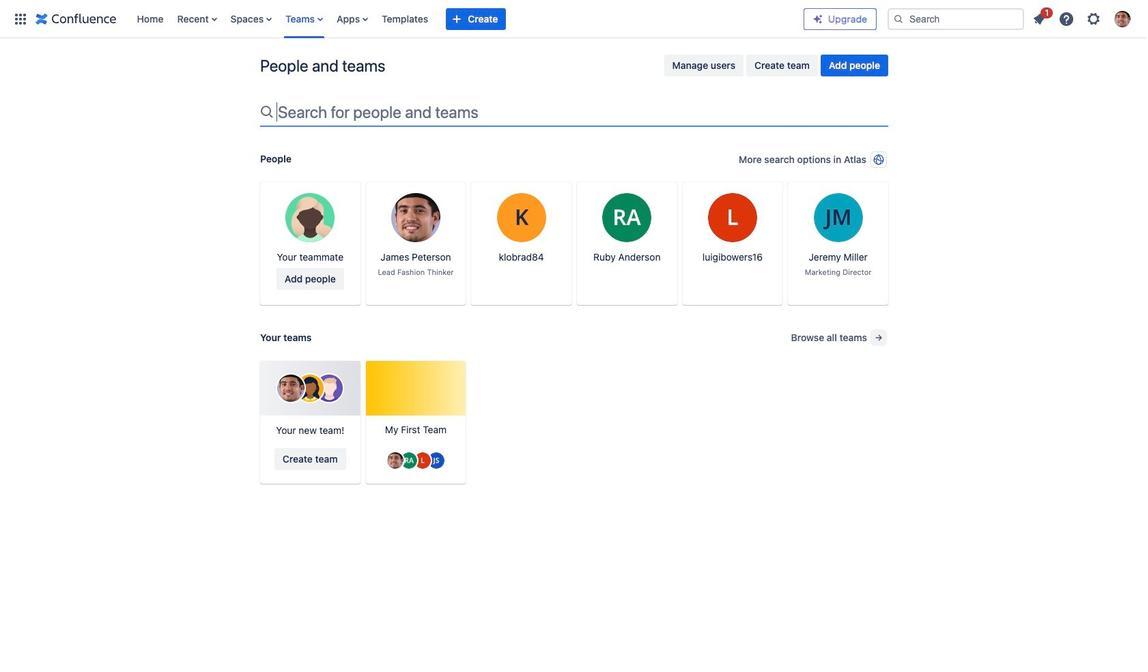 Task type: vqa. For each thing, say whether or not it's contained in the screenshot.
Highest image
no



Task type: locate. For each thing, give the bounding box(es) containing it.
appswitcher icon image
[[12, 11, 29, 27]]

confluence image
[[36, 11, 116, 27], [36, 11, 116, 27]]

notification icon image
[[1032, 11, 1048, 27]]

your profile and preferences image
[[1115, 11, 1131, 27]]

list for appswitcher icon
[[130, 0, 804, 38]]

list for the premium 'image'
[[1027, 5, 1139, 31]]

banner
[[0, 0, 1148, 38]]

group
[[664, 55, 889, 77]]

None search field
[[888, 8, 1025, 30]]

ruby anderson image
[[401, 453, 417, 469]]

jacob simon image
[[428, 453, 445, 469]]

list item
[[1027, 5, 1053, 30]]

arrowrighticon image
[[874, 332, 885, 343]]

0 horizontal spatial list
[[130, 0, 804, 38]]

avatar group element
[[386, 451, 446, 470]]

list
[[130, 0, 804, 38], [1027, 5, 1139, 31]]

1 horizontal spatial list
[[1027, 5, 1139, 31]]



Task type: describe. For each thing, give the bounding box(es) containing it.
james peterson image
[[387, 453, 404, 469]]

search image
[[894, 13, 904, 24]]

settings icon image
[[1086, 11, 1103, 27]]

Search field
[[888, 8, 1025, 30]]

global element
[[8, 0, 804, 38]]

luigibowers16 image
[[415, 453, 431, 469]]

atlas image
[[874, 154, 885, 165]]

help icon image
[[1059, 11, 1075, 27]]

premium image
[[813, 13, 824, 24]]



